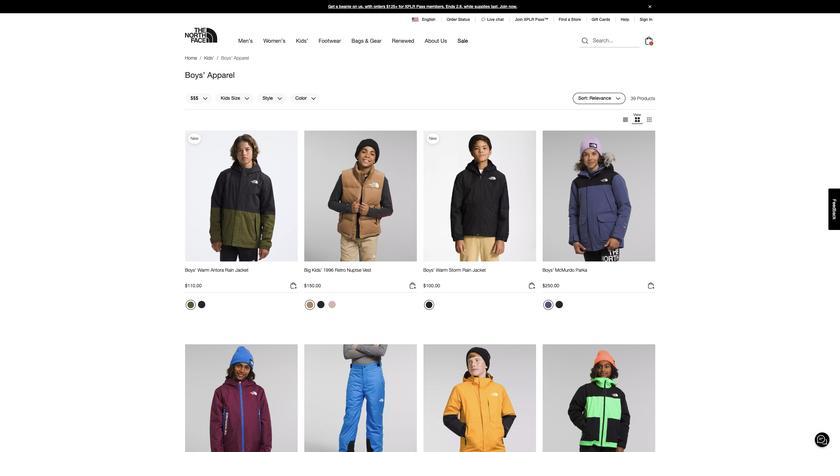 Task type: describe. For each thing, give the bounding box(es) containing it.
boys' freedom triclimate® image
[[543, 344, 656, 452]]

sort: relevance button
[[573, 93, 626, 104]]

39 products
[[631, 95, 656, 101]]

boys' apparel
[[185, 70, 235, 79]]

$choose color$ option group for $250.00
[[543, 299, 566, 313]]

$$$ button
[[185, 93, 213, 104]]

$150.00 button
[[304, 282, 417, 293]]

Cave Blue radio
[[544, 300, 554, 310]]

big kids' 1996 retro nuptse vest button
[[304, 267, 372, 279]]

english link
[[412, 17, 436, 23]]

bags & gear
[[352, 37, 382, 44]]

boys' warm storm rain jacket
[[424, 267, 486, 273]]

men's link
[[238, 32, 253, 50]]

$100.00 button
[[424, 282, 536, 293]]

gift cards link
[[592, 17, 611, 22]]

1996
[[324, 267, 334, 273]]

ends
[[446, 4, 456, 9]]

storm
[[449, 267, 462, 273]]

about us link
[[425, 32, 447, 50]]

big kids' 1996 retro nuptse vest
[[304, 267, 372, 273]]

members.
[[427, 4, 445, 9]]

jacket for boys' warm antora rain jacket
[[235, 267, 249, 273]]

f e e d b a c k button
[[829, 189, 841, 230]]

about us
[[425, 37, 447, 44]]

1
[[651, 42, 653, 45]]

footwear link
[[319, 32, 341, 50]]

TNF Black radio
[[554, 299, 565, 310]]

0 vertical spatial boys'
[[221, 55, 233, 61]]

1 horizontal spatial xplr
[[524, 17, 535, 22]]

f
[[833, 199, 838, 202]]

gift
[[592, 17, 599, 22]]

warm for antora
[[198, 267, 210, 273]]

$100.00
[[424, 283, 441, 288]]

vest
[[363, 267, 372, 273]]

join xplr pass™ link
[[516, 17, 549, 22]]

view list box
[[620, 112, 656, 127]]

sort:
[[579, 95, 589, 101]]

find
[[559, 17, 567, 22]]

0 horizontal spatial kids' link
[[204, 55, 214, 61]]

f e e d b a c k
[[833, 199, 838, 219]]

new for boys' warm antora rain jacket
[[191, 136, 199, 141]]

cave blue image
[[545, 302, 552, 308]]

sign in
[[640, 17, 653, 22]]

2 horizontal spatial tnf black image
[[426, 302, 433, 308]]

kids size button
[[215, 93, 255, 104]]

kids size
[[221, 95, 240, 101]]

size
[[232, 95, 240, 101]]

live chat
[[488, 17, 504, 22]]

status
[[459, 17, 470, 22]]

k
[[833, 217, 838, 219]]

order status
[[447, 17, 470, 22]]

$125+
[[387, 4, 398, 9]]

sale link
[[458, 32, 468, 50]]

boys' freedom insulated pants image
[[304, 344, 417, 452]]

boys' warm storm rain jacket image
[[424, 130, 536, 262]]

rain for storm
[[463, 267, 472, 273]]

close image
[[646, 5, 655, 8]]

Search search field
[[580, 34, 640, 47]]

forest olive image
[[187, 302, 194, 308]]

2.6,
[[457, 4, 463, 9]]

with
[[365, 4, 373, 9]]

warm for storm
[[436, 267, 448, 273]]

1 vertical spatial boys'
[[185, 70, 205, 79]]

$choose color$ option group for $150.00
[[304, 299, 338, 313]]

mcmurdo
[[556, 267, 575, 273]]

sign
[[640, 17, 649, 22]]

1 / from the left
[[200, 55, 202, 61]]

renewed
[[392, 37, 415, 44]]

39
[[631, 95, 636, 101]]

tnf black image for $110.00
[[198, 301, 205, 308]]

1 e from the top
[[833, 202, 838, 204]]

home
[[185, 55, 197, 61]]

get
[[328, 4, 335, 9]]

1 horizontal spatial join
[[516, 17, 523, 22]]

boys' warm storm rain jacket button
[[424, 267, 486, 279]]

boys' for boys' warm storm rain jacket
[[424, 267, 435, 273]]

pass
[[417, 4, 426, 9]]

parka
[[576, 267, 588, 273]]

$$$
[[191, 95, 198, 101]]

almond butter image
[[307, 302, 313, 308]]

$choose color$ option group for $110.00
[[185, 299, 208, 313]]

boys' mcmurdo parka
[[543, 267, 588, 273]]

for
[[399, 4, 404, 9]]

now.
[[509, 4, 518, 9]]

home link
[[185, 55, 197, 61]]

find a store link
[[559, 17, 582, 22]]

bags & gear link
[[352, 32, 382, 50]]

kids'
[[312, 267, 322, 273]]

men's
[[238, 37, 253, 44]]

find a store
[[559, 17, 582, 22]]

a for store
[[568, 17, 571, 22]]

supplies
[[475, 4, 490, 9]]

1 vertical spatial apparel
[[207, 70, 235, 79]]



Task type: vqa. For each thing, say whether or not it's contained in the screenshot.
option
no



Task type: locate. For each thing, give the bounding box(es) containing it.
color
[[296, 95, 307, 101]]

1 vertical spatial join
[[516, 17, 523, 22]]

0 vertical spatial kids' link
[[296, 32, 308, 50]]

beanie
[[339, 4, 352, 9]]

kids' right women's
[[296, 37, 308, 44]]

store
[[572, 17, 582, 22]]

women's link
[[264, 32, 286, 50]]

2 jacket from the left
[[473, 267, 486, 273]]

&
[[365, 37, 369, 44]]

b
[[833, 210, 838, 212]]

join xplr pass™
[[516, 17, 549, 22]]

0 horizontal spatial xplr
[[405, 4, 416, 9]]

join down now.
[[516, 17, 523, 22]]

boys' up $110.00 at the bottom left
[[185, 267, 196, 273]]

2 rain from the left
[[463, 267, 472, 273]]

1 vertical spatial a
[[568, 17, 571, 22]]

tnf black image right forest olive icon
[[198, 301, 205, 308]]

0 horizontal spatial boys'
[[185, 267, 196, 273]]

3 boys' from the left
[[543, 267, 554, 273]]

1 $choose color$ option group from the left
[[185, 299, 208, 313]]

boys' down home
[[185, 70, 205, 79]]

last.
[[491, 4, 499, 9]]

warm left storm
[[436, 267, 448, 273]]

$250.00
[[543, 283, 560, 288]]

footwear
[[319, 37, 341, 44]]

rain right antora
[[225, 267, 234, 273]]

antora
[[211, 267, 224, 273]]

boys' mcmurdo parka image
[[543, 130, 656, 262]]

boys'
[[221, 55, 233, 61], [185, 70, 205, 79]]

1 new from the left
[[191, 136, 199, 141]]

boys' up $100.00
[[424, 267, 435, 273]]

1 boys' from the left
[[185, 267, 196, 273]]

a right find
[[568, 17, 571, 22]]

rain
[[225, 267, 234, 273], [463, 267, 472, 273]]

tnf black image
[[198, 301, 205, 308], [317, 301, 325, 308], [426, 302, 433, 308]]

1 horizontal spatial new
[[429, 136, 437, 141]]

c
[[833, 215, 838, 217]]

help link
[[621, 17, 630, 22]]

1 rain from the left
[[225, 267, 234, 273]]

TNF Black radio
[[196, 299, 207, 310], [316, 299, 326, 310], [424, 300, 434, 310]]

boys' mcmurdo parka button
[[543, 267, 588, 279]]

tnf black radio down $100.00
[[424, 300, 434, 310]]

home / kids' / boys' apparel
[[185, 55, 249, 61]]

apparel
[[234, 55, 249, 61], [207, 70, 235, 79]]

tnf black radio for $150.00
[[316, 299, 326, 310]]

1 vertical spatial xplr
[[524, 17, 535, 22]]

2 warm from the left
[[436, 267, 448, 273]]

xplr
[[405, 4, 416, 9], [524, 17, 535, 22]]

xplr left pass™
[[524, 17, 535, 22]]

help
[[621, 17, 630, 22]]

big kids' 1996 retro nuptse vest image
[[304, 130, 417, 262]]

3 $choose color$ option group from the left
[[543, 299, 566, 313]]

1 link
[[644, 35, 655, 46]]

order
[[447, 17, 457, 22]]

1 horizontal spatial boys'
[[221, 55, 233, 61]]

1 vertical spatial kids' link
[[204, 55, 214, 61]]

boys' freedom insulated jacket image
[[185, 344, 298, 452]]

jacket up $100.00 dropdown button
[[473, 267, 486, 273]]

a up k
[[833, 212, 838, 215]]

pass™
[[536, 17, 549, 22]]

1 warm from the left
[[198, 267, 210, 273]]

products
[[638, 95, 656, 101]]

1 horizontal spatial kids'
[[296, 37, 308, 44]]

boys' for boys' warm antora rain jacket
[[185, 267, 196, 273]]

jacket
[[235, 267, 249, 273], [473, 267, 486, 273]]

$choose color$ option group
[[185, 299, 208, 313], [304, 299, 338, 313], [543, 299, 566, 313]]

0 horizontal spatial boys'
[[185, 70, 205, 79]]

1 horizontal spatial boys'
[[424, 267, 435, 273]]

Pink Moss radio
[[327, 299, 338, 310]]

jacket up '$110.00' dropdown button
[[235, 267, 249, 273]]

0 vertical spatial join
[[500, 4, 508, 9]]

retro
[[335, 267, 346, 273]]

cards
[[600, 17, 611, 22]]

rain right storm
[[463, 267, 472, 273]]

get a beanie on us, with orders $125+ for xplr pass members. ends 2.6, while supplies last. join now.
[[328, 4, 518, 9]]

1 horizontal spatial tnf black radio
[[316, 299, 326, 310]]

/ right home
[[200, 55, 202, 61]]

style button
[[257, 93, 287, 104]]

boys'
[[185, 267, 196, 273], [424, 267, 435, 273], [543, 267, 554, 273]]

orders
[[374, 4, 386, 9]]

e up d
[[833, 202, 838, 204]]

live chat button
[[481, 17, 505, 23]]

a
[[336, 4, 338, 9], [568, 17, 571, 22], [833, 212, 838, 215]]

/
[[200, 55, 202, 61], [217, 55, 219, 61]]

boys' for boys' mcmurdo parka
[[543, 267, 554, 273]]

1 horizontal spatial tnf black image
[[317, 301, 325, 308]]

0 vertical spatial a
[[336, 4, 338, 9]]

kids' link
[[296, 32, 308, 50], [204, 55, 214, 61]]

relevance
[[590, 95, 612, 101]]

boys' warm antora rain jacket image
[[185, 130, 298, 262]]

kids' up boys' apparel
[[204, 55, 214, 61]]

style
[[263, 95, 273, 101]]

2 vertical spatial a
[[833, 212, 838, 215]]

in
[[650, 17, 653, 22]]

women's
[[264, 37, 286, 44]]

$choose color$ option group down $250.00
[[543, 299, 566, 313]]

order status link
[[447, 17, 470, 22]]

1 horizontal spatial /
[[217, 55, 219, 61]]

1 horizontal spatial $choose color$ option group
[[304, 299, 338, 313]]

$110.00
[[185, 283, 202, 288]]

Forest Olive radio
[[186, 300, 196, 310]]

tnf black radio right almond butter icon
[[316, 299, 326, 310]]

us
[[441, 37, 447, 44]]

tnf black image right almond butter icon
[[317, 301, 325, 308]]

new for boys' warm storm rain jacket
[[429, 136, 437, 141]]

new
[[191, 136, 199, 141], [429, 136, 437, 141]]

tnf black image for $150.00
[[317, 301, 325, 308]]

tnf black radio for $110.00
[[196, 299, 207, 310]]

2 boys' from the left
[[424, 267, 435, 273]]

2 horizontal spatial $choose color$ option group
[[543, 299, 566, 313]]

jacket for boys' warm storm rain jacket
[[473, 267, 486, 273]]

warm left antora
[[198, 267, 210, 273]]

0 vertical spatial kids'
[[296, 37, 308, 44]]

2 horizontal spatial boys'
[[543, 267, 554, 273]]

39 products status
[[631, 93, 656, 104]]

Almond Butter radio
[[305, 300, 315, 310]]

0 horizontal spatial new
[[191, 136, 199, 141]]

the north face home page image
[[185, 28, 217, 43]]

a right get at the left top of the page
[[336, 4, 338, 9]]

0 horizontal spatial warm
[[198, 267, 210, 273]]

0 horizontal spatial kids'
[[204, 55, 214, 61]]

boys' up boys' apparel
[[221, 55, 233, 61]]

2 / from the left
[[217, 55, 219, 61]]

/ left boys' apparel element
[[217, 55, 219, 61]]

renewed link
[[392, 32, 415, 50]]

big
[[304, 267, 311, 273]]

0 horizontal spatial a
[[336, 4, 338, 9]]

while
[[464, 4, 474, 9]]

view
[[634, 112, 642, 117]]

2 horizontal spatial a
[[833, 212, 838, 215]]

1 horizontal spatial rain
[[463, 267, 472, 273]]

kids' link up boys' apparel
[[204, 55, 214, 61]]

0 vertical spatial apparel
[[234, 55, 249, 61]]

gear
[[370, 37, 382, 44]]

live
[[488, 17, 495, 22]]

join
[[500, 4, 508, 9], [516, 17, 523, 22]]

1 horizontal spatial warm
[[436, 267, 448, 273]]

sort: relevance
[[579, 95, 612, 101]]

apparel down men's link
[[234, 55, 249, 61]]

kids' link right the women's link
[[296, 32, 308, 50]]

sign in button
[[640, 17, 653, 22]]

a for beanie
[[336, 4, 338, 9]]

apparel down home / kids' / boys' apparel
[[207, 70, 235, 79]]

kids
[[221, 95, 230, 101]]

e up b
[[833, 204, 838, 207]]

on
[[353, 4, 357, 9]]

a inside button
[[833, 212, 838, 215]]

xplr right the for
[[405, 4, 416, 9]]

us,
[[359, 4, 364, 9]]

0 horizontal spatial $choose color$ option group
[[185, 299, 208, 313]]

about
[[425, 37, 440, 44]]

1 jacket from the left
[[235, 267, 249, 273]]

2 horizontal spatial tnf black radio
[[424, 300, 434, 310]]

2 new from the left
[[429, 136, 437, 141]]

search all image
[[582, 37, 589, 45]]

1 horizontal spatial jacket
[[473, 267, 486, 273]]

$250.00 button
[[543, 282, 656, 293]]

$choose color$ option group down $110.00 at the bottom left
[[185, 299, 208, 313]]

0 horizontal spatial join
[[500, 4, 508, 9]]

tnf black radio right forest olive icon
[[196, 299, 207, 310]]

0 horizontal spatial tnf black radio
[[196, 299, 207, 310]]

pink moss image
[[329, 301, 336, 308]]

2 $choose color$ option group from the left
[[304, 299, 338, 313]]

1 vertical spatial kids'
[[204, 55, 214, 61]]

tnf black image
[[556, 301, 563, 308]]

1 horizontal spatial a
[[568, 17, 571, 22]]

0 vertical spatial xplr
[[405, 4, 416, 9]]

sale
[[458, 37, 468, 44]]

$150.00
[[304, 283, 321, 288]]

0 horizontal spatial /
[[200, 55, 202, 61]]

english
[[422, 17, 436, 22]]

boys' up $250.00
[[543, 267, 554, 273]]

1 horizontal spatial kids' link
[[296, 32, 308, 50]]

nuptse
[[347, 267, 362, 273]]

0 horizontal spatial jacket
[[235, 267, 249, 273]]

2 e from the top
[[833, 204, 838, 207]]

0 horizontal spatial tnf black image
[[198, 301, 205, 308]]

$choose color$ option group down $150.00
[[304, 299, 338, 313]]

boys' freedom extreme insulated jacket image
[[424, 344, 536, 452]]

tnf black image down $100.00
[[426, 302, 433, 308]]

boys' apparel element
[[221, 55, 249, 61]]

rain for antora
[[225, 267, 234, 273]]

join right last.
[[500, 4, 508, 9]]

bags
[[352, 37, 364, 44]]

0 horizontal spatial rain
[[225, 267, 234, 273]]

gift cards
[[592, 17, 611, 22]]



